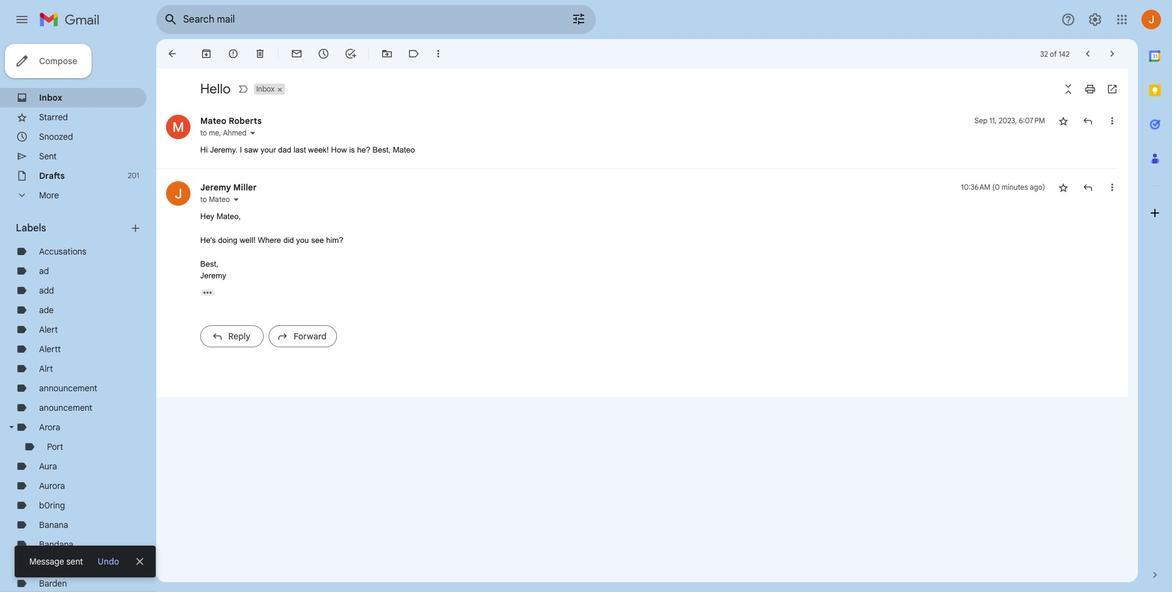 Task type: locate. For each thing, give the bounding box(es) containing it.
dad
[[278, 145, 291, 154]]

move to image
[[381, 48, 393, 60]]

0 vertical spatial jeremy
[[200, 182, 231, 193]]

mateo
[[200, 115, 226, 126], [393, 145, 415, 154], [209, 194, 230, 204]]

ad link
[[39, 266, 49, 277]]

None search field
[[156, 5, 596, 34]]

2 not starred checkbox from the top
[[1057, 181, 1070, 193]]

jeremy up show trimmed content icon
[[200, 271, 226, 280]]

2 to from the top
[[200, 194, 207, 204]]

10:36 am
[[961, 182, 991, 191]]

ade
[[39, 305, 54, 316]]

report spam image
[[227, 48, 239, 60]]

more
[[39, 190, 59, 201]]

settings image
[[1088, 12, 1103, 27]]

2 vertical spatial mateo
[[209, 194, 230, 204]]

inbox inside labels navigation
[[39, 92, 62, 103]]

1 vertical spatial not starred checkbox
[[1057, 181, 1070, 193]]

0 vertical spatial not starred checkbox
[[1057, 115, 1070, 127]]

best, right he?
[[373, 145, 391, 154]]

0 horizontal spatial inbox
[[39, 92, 62, 103]]

jeremy
[[200, 182, 231, 193], [200, 271, 226, 280]]

1 horizontal spatial show details image
[[249, 129, 256, 137]]

starred link
[[39, 112, 68, 123]]

doing
[[218, 235, 238, 245]]

inbox
[[256, 84, 275, 93], [39, 92, 62, 103]]

anouncement link
[[39, 402, 92, 413]]

aurora link
[[39, 481, 65, 491]]

well!
[[240, 235, 256, 245]]

show details image down jeremy miller
[[232, 196, 240, 203]]

ahmed
[[223, 128, 247, 137]]

inbox down delete image
[[256, 84, 275, 93]]

alert
[[15, 28, 1153, 578]]

to
[[200, 128, 207, 137], [200, 194, 207, 204]]

advanced search options image
[[567, 7, 591, 31]]

starred
[[39, 112, 68, 123]]

Not starred checkbox
[[1057, 115, 1070, 127], [1057, 181, 1070, 193]]

hello
[[200, 81, 231, 97]]

1 vertical spatial jeremy
[[200, 271, 226, 280]]

0 vertical spatial show details image
[[249, 129, 256, 137]]

not starred checkbox for miller
[[1057, 181, 1070, 193]]

mateo down jeremy miller
[[209, 194, 230, 204]]

me
[[209, 128, 219, 137]]

barber
[[39, 559, 66, 570]]

sent
[[66, 556, 83, 567]]

Search mail text field
[[183, 13, 537, 26]]

labels
[[16, 222, 46, 234]]

b0ring link
[[39, 500, 65, 511]]

mateo up me at the left of page
[[200, 115, 226, 126]]

1 vertical spatial show details image
[[232, 196, 240, 203]]

banana
[[39, 520, 68, 531]]

last
[[294, 145, 306, 154]]

mateo,
[[217, 212, 241, 221]]

inbox for inbox button
[[256, 84, 275, 93]]

older image
[[1106, 48, 1119, 60]]

not starred checkbox right ago)
[[1057, 181, 1070, 193]]

search mail image
[[160, 9, 182, 31]]

ad
[[39, 266, 49, 277]]

0 vertical spatial mateo
[[200, 115, 226, 126]]

sent
[[39, 151, 57, 162]]

tab list
[[1138, 39, 1172, 548]]

show details image down roberts at top left
[[249, 129, 256, 137]]

labels navigation
[[0, 39, 156, 592]]

port
[[47, 441, 63, 452]]

1 vertical spatial best,
[[200, 259, 218, 268]]

mateo right he?
[[393, 145, 415, 154]]

6:07 pm
[[1019, 116, 1045, 125]]

main menu image
[[15, 12, 29, 27]]

11,
[[990, 116, 997, 125]]

accusations link
[[39, 246, 86, 257]]

drafts link
[[39, 170, 65, 181]]

0 vertical spatial best,
[[373, 145, 391, 154]]

list
[[156, 103, 1119, 358]]

best,
[[373, 145, 391, 154], [200, 259, 218, 268]]

1 not starred checkbox from the top
[[1057, 115, 1070, 127]]

message
[[29, 556, 64, 567]]

inbox inside button
[[256, 84, 275, 93]]

jeremy up the to mateo
[[200, 182, 231, 193]]

compose button
[[5, 44, 92, 78]]

message sent
[[29, 556, 83, 567]]

alert link
[[39, 324, 58, 335]]

b0ring
[[39, 500, 65, 511]]

list containing mateo roberts
[[156, 103, 1119, 358]]

32
[[1040, 49, 1048, 58]]

1 horizontal spatial best,
[[373, 145, 391, 154]]

to left me at the left of page
[[200, 128, 207, 137]]

ade link
[[39, 305, 54, 316]]

more button
[[0, 186, 147, 205]]

alertt
[[39, 344, 61, 355]]

how
[[331, 145, 347, 154]]

forward link
[[269, 325, 337, 347]]

mateo roberts
[[200, 115, 262, 126]]

inbox link
[[39, 92, 62, 103]]

inbox up starred
[[39, 92, 62, 103]]

best, jeremy
[[200, 259, 226, 280]]

1 jeremy from the top
[[200, 182, 231, 193]]

drafts
[[39, 170, 65, 181]]

bandana
[[39, 539, 73, 550]]

201
[[128, 171, 139, 180]]

sep
[[975, 116, 988, 125]]

to for to mateo
[[200, 194, 207, 204]]

best, down he's
[[200, 259, 218, 268]]

1 vertical spatial to
[[200, 194, 207, 204]]

to up hey
[[200, 194, 207, 204]]

not starred checkbox right 6:07 pm
[[1057, 115, 1070, 127]]

alert containing message sent
[[15, 28, 1153, 578]]

1 horizontal spatial inbox
[[256, 84, 275, 93]]

show details image
[[249, 129, 256, 137], [232, 196, 240, 203]]

back to inbox image
[[166, 48, 178, 60]]

0 vertical spatial to
[[200, 128, 207, 137]]

week!
[[308, 145, 329, 154]]

0 horizontal spatial show details image
[[232, 196, 240, 203]]

0 horizontal spatial best,
[[200, 259, 218, 268]]

add link
[[39, 285, 54, 296]]

1 to from the top
[[200, 128, 207, 137]]

hi
[[200, 145, 208, 154]]

delete image
[[254, 48, 266, 60]]

announcement link
[[39, 383, 97, 394]]

jeremy miller
[[200, 182, 257, 193]]

to me , ahmed
[[200, 128, 247, 137]]



Task type: vqa. For each thing, say whether or not it's contained in the screenshot.
top Not starred CHECKBOX
yes



Task type: describe. For each thing, give the bounding box(es) containing it.
not starred image
[[1057, 115, 1070, 127]]

show details image for roberts
[[249, 129, 256, 137]]

port link
[[47, 441, 63, 452]]

is
[[349, 145, 355, 154]]

ago)
[[1030, 182, 1045, 191]]

labels heading
[[16, 222, 129, 234]]

not starred checkbox for roberts
[[1057, 115, 1070, 127]]

best, inside best, jeremy
[[200, 259, 218, 268]]

where
[[258, 235, 281, 245]]

gmail image
[[39, 7, 106, 32]]

saw
[[244, 145, 258, 154]]

aura
[[39, 461, 57, 472]]

aura link
[[39, 461, 57, 472]]

support image
[[1061, 12, 1076, 27]]

alert
[[39, 324, 58, 335]]

banana link
[[39, 520, 68, 531]]

10:36 am (0 minutes ago) cell
[[961, 181, 1045, 193]]

announcement
[[39, 383, 97, 394]]

hi jeremy. i saw your dad last week! how is he? best, mateo
[[200, 145, 415, 154]]

of
[[1050, 49, 1057, 58]]

sent link
[[39, 151, 57, 162]]

,
[[219, 128, 221, 137]]

see
[[311, 235, 324, 245]]

alrt
[[39, 363, 53, 374]]

bandana link
[[39, 539, 73, 550]]

you
[[296, 235, 309, 245]]

show details image for miller
[[232, 196, 240, 203]]

to for to me , ahmed
[[200, 128, 207, 137]]

alertt link
[[39, 344, 61, 355]]

jeremy.
[[210, 145, 238, 154]]

sep 11, 2023, 6:07 pm
[[975, 116, 1045, 125]]

mark as unread image
[[291, 48, 303, 60]]

arora link
[[39, 422, 60, 433]]

accusations
[[39, 246, 86, 257]]

add
[[39, 285, 54, 296]]

he's
[[200, 235, 216, 245]]

1 vertical spatial mateo
[[393, 145, 415, 154]]

him?
[[326, 235, 343, 245]]

labels image
[[408, 48, 420, 60]]

sep 11, 2023, 6:07 pm cell
[[975, 115, 1045, 127]]

minutes
[[1002, 182, 1028, 191]]

to mateo
[[200, 194, 230, 204]]

compose
[[39, 56, 77, 67]]

forward
[[294, 331, 327, 342]]

arora
[[39, 422, 60, 433]]

show trimmed content image
[[200, 289, 215, 296]]

barden link
[[39, 578, 67, 589]]

add to tasks image
[[344, 48, 357, 60]]

snoozed link
[[39, 131, 73, 142]]

10:36 am (0 minutes ago)
[[961, 182, 1045, 191]]

aurora
[[39, 481, 65, 491]]

(0
[[992, 182, 1000, 191]]

2023,
[[999, 116, 1017, 125]]

he's doing well! where did you see him?
[[200, 235, 343, 245]]

barber link
[[39, 559, 66, 570]]

he?
[[357, 145, 370, 154]]

inbox for inbox link
[[39, 92, 62, 103]]

roberts
[[229, 115, 262, 126]]

archive image
[[200, 48, 212, 60]]

2 jeremy from the top
[[200, 271, 226, 280]]

undo alert
[[93, 551, 124, 573]]

142
[[1059, 49, 1070, 58]]

newer image
[[1082, 48, 1094, 60]]

32 of 142
[[1040, 49, 1070, 58]]

did
[[283, 235, 294, 245]]

inbox button
[[254, 84, 276, 95]]

hey
[[200, 212, 214, 221]]

your
[[261, 145, 276, 154]]

alrt link
[[39, 363, 53, 374]]

anouncement
[[39, 402, 92, 413]]

reply link
[[200, 325, 264, 347]]

snoozed
[[39, 131, 73, 142]]

snooze image
[[317, 48, 330, 60]]

miller
[[233, 182, 257, 193]]

i
[[240, 145, 242, 154]]

undo
[[98, 556, 119, 567]]

hey mateo,
[[200, 212, 243, 221]]

reply
[[228, 331, 251, 342]]

barden
[[39, 578, 67, 589]]

more image
[[432, 48, 444, 60]]



